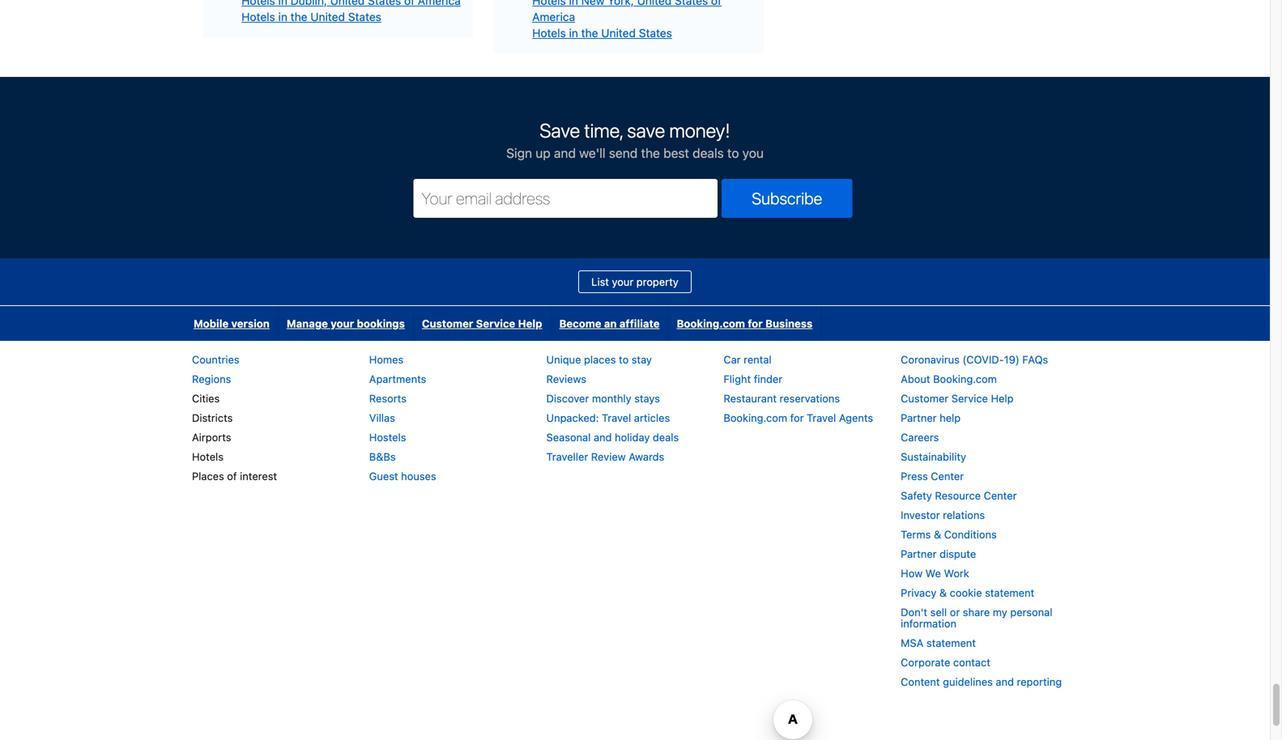 Task type: vqa. For each thing, say whether or not it's contained in the screenshot.
Hotels in the United States link to the right
yes



Task type: describe. For each thing, give the bounding box(es) containing it.
19)
[[1005, 354, 1020, 366]]

affiliate
[[620, 318, 660, 330]]

safety resource center link
[[901, 490, 1017, 502]]

become an affiliate link
[[551, 306, 668, 341]]

deals inside save time, save money! sign up and we'll send the best deals to you
[[693, 146, 724, 161]]

1 horizontal spatial united
[[602, 26, 636, 40]]

contact
[[954, 657, 991, 669]]

1 vertical spatial &
[[940, 587, 947, 599]]

finder
[[754, 373, 783, 385]]

partner help link
[[901, 412, 961, 424]]

places
[[584, 354, 616, 366]]

save time, save money! sign up and we'll send the best deals to you
[[507, 119, 764, 161]]

monthly
[[592, 393, 632, 405]]

to inside unique places to stay reviews discover monthly stays unpacked: travel articles seasonal and holiday deals traveller review awards
[[619, 354, 629, 366]]

0 horizontal spatial united
[[311, 10, 345, 24]]

for inside navigation
[[748, 318, 763, 330]]

restaurant
[[724, 393, 777, 405]]

holiday
[[615, 432, 650, 444]]

guest
[[369, 470, 398, 483]]

districts link
[[192, 412, 233, 424]]

rental
[[744, 354, 772, 366]]

0 vertical spatial the
[[291, 10, 308, 24]]

traveller review awards link
[[547, 451, 665, 463]]

homes link
[[369, 354, 404, 366]]

list your property
[[592, 276, 679, 288]]

we'll
[[580, 146, 606, 161]]

list your property link
[[579, 271, 692, 293]]

seasonal
[[547, 432, 591, 444]]

navigation inside save time, save money! footer
[[186, 306, 822, 341]]

sustainability link
[[901, 451, 967, 463]]

information
[[901, 618, 957, 630]]

help inside navigation
[[518, 318, 543, 330]]

seasonal and holiday deals link
[[547, 432, 679, 444]]

msa statement link
[[901, 637, 977, 650]]

of inside hotels in new york, united states of america hotels in the united states
[[712, 0, 722, 7]]

investor relations link
[[901, 509, 986, 522]]

review
[[591, 451, 626, 463]]

discover monthly stays link
[[547, 393, 660, 405]]

reporting
[[1017, 676, 1063, 688]]

time,
[[585, 119, 623, 142]]

villas
[[369, 412, 395, 424]]

0 horizontal spatial states
[[348, 10, 382, 24]]

unique places to stay link
[[547, 354, 652, 366]]

in for new
[[569, 0, 579, 7]]

your for manage
[[331, 318, 354, 330]]

content guidelines and reporting link
[[901, 676, 1063, 688]]

terms & conditions link
[[901, 529, 997, 541]]

travel inside the car rental flight finder restaurant reservations booking.com for travel agents
[[807, 412, 837, 424]]

b&bs
[[369, 451, 396, 463]]

terms
[[901, 529, 931, 541]]

about booking.com link
[[901, 373, 997, 385]]

your for list
[[612, 276, 634, 288]]

flight
[[724, 373, 751, 385]]

customer inside navigation
[[422, 318, 474, 330]]

how
[[901, 568, 923, 580]]

service inside navigation
[[476, 318, 516, 330]]

corporate
[[901, 657, 951, 669]]

partner dispute link
[[901, 548, 977, 560]]

or
[[950, 607, 961, 619]]

version
[[231, 318, 270, 330]]

send
[[609, 146, 638, 161]]

save
[[627, 119, 666, 142]]

car rental flight finder restaurant reservations booking.com for travel agents
[[724, 354, 874, 424]]

unpacked: travel articles link
[[547, 412, 670, 424]]

coronavirus (covid-19) faqs about booking.com customer service help partner help careers sustainability press center safety resource center investor relations terms & conditions partner dispute how we work privacy & cookie statement don't sell or share my personal information msa statement corporate contact content guidelines and reporting
[[901, 354, 1063, 688]]

districts
[[192, 412, 233, 424]]

share
[[963, 607, 991, 619]]

car rental link
[[724, 354, 772, 366]]

cities link
[[192, 393, 220, 405]]

list
[[592, 276, 609, 288]]

the inside hotels in new york, united states of america hotels in the united states
[[582, 26, 599, 40]]

1 horizontal spatial statement
[[986, 587, 1035, 599]]

subscribe
[[752, 189, 823, 208]]

b&bs link
[[369, 451, 396, 463]]

save time, save money! footer
[[0, 76, 1271, 741]]

cities
[[192, 393, 220, 405]]

resource
[[936, 490, 981, 502]]

homes apartments resorts villas hostels b&bs guest houses
[[369, 354, 437, 483]]

articles
[[634, 412, 670, 424]]

houses
[[401, 470, 437, 483]]

you
[[743, 146, 764, 161]]

booking.com inside the car rental flight finder restaurant reservations booking.com for travel agents
[[724, 412, 788, 424]]

personal
[[1011, 607, 1053, 619]]

reviews
[[547, 373, 587, 385]]

resorts
[[369, 393, 407, 405]]

restaurant reservations link
[[724, 393, 840, 405]]

1 vertical spatial center
[[984, 490, 1017, 502]]

don't sell or share my personal information link
[[901, 607, 1053, 630]]

2 partner from the top
[[901, 548, 937, 560]]

1 vertical spatial hotels in the united states link
[[533, 26, 673, 40]]

stay
[[632, 354, 652, 366]]

booking.com for business link
[[669, 306, 821, 341]]

we
[[926, 568, 942, 580]]

agents
[[839, 412, 874, 424]]

booking.com inside navigation
[[677, 318, 746, 330]]

york,
[[608, 0, 634, 7]]

reservations
[[780, 393, 840, 405]]

faqs
[[1023, 354, 1049, 366]]

hotels inside countries regions cities districts airports hotels places of interest
[[192, 451, 224, 463]]

customer inside coronavirus (covid-19) faqs about booking.com customer service help partner help careers sustainability press center safety resource center investor relations terms & conditions partner dispute how we work privacy & cookie statement don't sell or share my personal information msa statement corporate contact content guidelines and reporting
[[901, 393, 949, 405]]

0 vertical spatial &
[[934, 529, 942, 541]]

dispute
[[940, 548, 977, 560]]

help inside coronavirus (covid-19) faqs about booking.com customer service help partner help careers sustainability press center safety resource center investor relations terms & conditions partner dispute how we work privacy & cookie statement don't sell or share my personal information msa statement corporate contact content guidelines and reporting
[[992, 393, 1014, 405]]

guidelines
[[943, 676, 993, 688]]

unpacked:
[[547, 412, 599, 424]]



Task type: locate. For each thing, give the bounding box(es) containing it.
villas link
[[369, 412, 395, 424]]

1 horizontal spatial hotels in the united states link
[[533, 26, 673, 40]]

0 vertical spatial for
[[748, 318, 763, 330]]

work
[[944, 568, 970, 580]]

Your email address email field
[[414, 179, 718, 218]]

cookie
[[950, 587, 983, 599]]

0 horizontal spatial statement
[[927, 637, 977, 650]]

0 horizontal spatial service
[[476, 318, 516, 330]]

the inside save time, save money! sign up and we'll send the best deals to you
[[641, 146, 660, 161]]

0 horizontal spatial customer
[[422, 318, 474, 330]]

hotels in new york, united states of america link
[[533, 0, 722, 24]]

sell
[[931, 607, 948, 619]]

subscribe button
[[722, 179, 853, 218]]

new
[[582, 0, 605, 7]]

save
[[540, 119, 580, 142]]

0 vertical spatial deals
[[693, 146, 724, 161]]

2 vertical spatial united
[[602, 26, 636, 40]]

navigation containing mobile version
[[186, 306, 822, 341]]

1 horizontal spatial travel
[[807, 412, 837, 424]]

united
[[638, 0, 672, 7], [311, 10, 345, 24], [602, 26, 636, 40]]

1 horizontal spatial and
[[594, 432, 612, 444]]

unique places to stay reviews discover monthly stays unpacked: travel articles seasonal and holiday deals traveller review awards
[[547, 354, 679, 463]]

0 vertical spatial partner
[[901, 412, 937, 424]]

1 vertical spatial united
[[311, 10, 345, 24]]

discover
[[547, 393, 589, 405]]

for
[[748, 318, 763, 330], [791, 412, 804, 424]]

0 vertical spatial your
[[612, 276, 634, 288]]

1 horizontal spatial to
[[728, 146, 739, 161]]

0 vertical spatial united
[[638, 0, 672, 7]]

2 horizontal spatial states
[[675, 0, 708, 7]]

0 horizontal spatial help
[[518, 318, 543, 330]]

1 vertical spatial and
[[594, 432, 612, 444]]

your right list
[[612, 276, 634, 288]]

statement up corporate contact link
[[927, 637, 977, 650]]

partner down the 'terms' in the right bottom of the page
[[901, 548, 937, 560]]

interest
[[240, 470, 277, 483]]

an
[[604, 318, 617, 330]]

0 vertical spatial customer
[[422, 318, 474, 330]]

center up resource on the bottom right of page
[[931, 470, 965, 483]]

traveller
[[547, 451, 589, 463]]

manage your bookings
[[287, 318, 405, 330]]

hotels in the united states
[[242, 10, 382, 24]]

1 vertical spatial customer service help link
[[901, 393, 1014, 405]]

booking.com
[[677, 318, 746, 330], [934, 373, 997, 385], [724, 412, 788, 424]]

manage
[[287, 318, 328, 330]]

and inside unique places to stay reviews discover monthly stays unpacked: travel articles seasonal and holiday deals traveller review awards
[[594, 432, 612, 444]]

1 vertical spatial booking.com
[[934, 373, 997, 385]]

1 horizontal spatial deals
[[693, 146, 724, 161]]

2 horizontal spatial united
[[638, 0, 672, 7]]

sign
[[507, 146, 532, 161]]

center up relations
[[984, 490, 1017, 502]]

flight finder link
[[724, 373, 783, 385]]

customer service help link for partner help
[[901, 393, 1014, 405]]

apartments link
[[369, 373, 427, 385]]

to left stay at top
[[619, 354, 629, 366]]

0 horizontal spatial for
[[748, 318, 763, 330]]

booking.com down coronavirus (covid-19) faqs link
[[934, 373, 997, 385]]

booking.com up car at the top right of the page
[[677, 318, 746, 330]]

0 vertical spatial in
[[569, 0, 579, 7]]

conditions
[[945, 529, 997, 541]]

countries
[[192, 354, 240, 366]]

for inside the car rental flight finder restaurant reservations booking.com for travel agents
[[791, 412, 804, 424]]

countries link
[[192, 354, 240, 366]]

customer service help
[[422, 318, 543, 330]]

0 horizontal spatial your
[[331, 318, 354, 330]]

in for the
[[278, 10, 288, 24]]

press center link
[[901, 470, 965, 483]]

states
[[675, 0, 708, 7], [348, 10, 382, 24], [639, 26, 673, 40]]

statement up the "my"
[[986, 587, 1035, 599]]

1 vertical spatial your
[[331, 318, 354, 330]]

0 horizontal spatial of
[[227, 470, 237, 483]]

partner up careers link at the bottom of page
[[901, 412, 937, 424]]

and inside save time, save money! sign up and we'll send the best deals to you
[[554, 146, 576, 161]]

travel down reservations
[[807, 412, 837, 424]]

and left reporting
[[996, 676, 1015, 688]]

1 horizontal spatial the
[[582, 26, 599, 40]]

and right up
[[554, 146, 576, 161]]

0 horizontal spatial travel
[[602, 412, 632, 424]]

1 vertical spatial customer
[[901, 393, 949, 405]]

navigation
[[186, 306, 822, 341]]

0 horizontal spatial center
[[931, 470, 965, 483]]

press
[[901, 470, 929, 483]]

to left you
[[728, 146, 739, 161]]

become an affiliate
[[560, 318, 660, 330]]

1 horizontal spatial of
[[712, 0, 722, 7]]

up
[[536, 146, 551, 161]]

0 vertical spatial and
[[554, 146, 576, 161]]

1 horizontal spatial customer service help link
[[901, 393, 1014, 405]]

(covid-
[[963, 354, 1005, 366]]

corporate contact link
[[901, 657, 991, 669]]

2 vertical spatial in
[[569, 26, 579, 40]]

booking.com for business
[[677, 318, 813, 330]]

help down 19) at the right
[[992, 393, 1014, 405]]

1 vertical spatial partner
[[901, 548, 937, 560]]

2 horizontal spatial and
[[996, 676, 1015, 688]]

2 vertical spatial the
[[641, 146, 660, 161]]

1 vertical spatial the
[[582, 26, 599, 40]]

deals inside unique places to stay reviews discover monthly stays unpacked: travel articles seasonal and holiday deals traveller review awards
[[653, 432, 679, 444]]

travel up seasonal and holiday deals link
[[602, 412, 632, 424]]

1 vertical spatial statement
[[927, 637, 977, 650]]

0 vertical spatial hotels in the united states link
[[242, 10, 382, 24]]

1 horizontal spatial your
[[612, 276, 634, 288]]

customer service help link for become an affiliate
[[414, 306, 551, 341]]

service inside coronavirus (covid-19) faqs about booking.com customer service help partner help careers sustainability press center safety resource center investor relations terms & conditions partner dispute how we work privacy & cookie statement don't sell or share my personal information msa statement corporate contact content guidelines and reporting
[[952, 393, 989, 405]]

your right manage
[[331, 318, 354, 330]]

careers link
[[901, 432, 940, 444]]

property
[[637, 276, 679, 288]]

sustainability
[[901, 451, 967, 463]]

mobile
[[194, 318, 229, 330]]

and up traveller review awards link
[[594, 432, 612, 444]]

0 horizontal spatial and
[[554, 146, 576, 161]]

0 vertical spatial booking.com
[[677, 318, 746, 330]]

in
[[569, 0, 579, 7], [278, 10, 288, 24], [569, 26, 579, 40]]

0 vertical spatial help
[[518, 318, 543, 330]]

1 vertical spatial help
[[992, 393, 1014, 405]]

2 vertical spatial states
[[639, 26, 673, 40]]

1 horizontal spatial help
[[992, 393, 1014, 405]]

customer service help link
[[414, 306, 551, 341], [901, 393, 1014, 405]]

0 horizontal spatial hotels in the united states link
[[242, 10, 382, 24]]

to
[[728, 146, 739, 161], [619, 354, 629, 366]]

coronavirus
[[901, 354, 960, 366]]

2 vertical spatial and
[[996, 676, 1015, 688]]

0 horizontal spatial to
[[619, 354, 629, 366]]

hostels link
[[369, 432, 406, 444]]

0 vertical spatial service
[[476, 318, 516, 330]]

& up sell
[[940, 587, 947, 599]]

best
[[664, 146, 690, 161]]

become
[[560, 318, 602, 330]]

hotels in the united states link
[[242, 10, 382, 24], [533, 26, 673, 40]]

1 vertical spatial service
[[952, 393, 989, 405]]

1 horizontal spatial states
[[639, 26, 673, 40]]

manage your bookings link
[[279, 306, 413, 341]]

2 travel from the left
[[807, 412, 837, 424]]

0 vertical spatial center
[[931, 470, 965, 483]]

2 vertical spatial booking.com
[[724, 412, 788, 424]]

awards
[[629, 451, 665, 463]]

and
[[554, 146, 576, 161], [594, 432, 612, 444], [996, 676, 1015, 688]]

and inside coronavirus (covid-19) faqs about booking.com customer service help partner help careers sustainability press center safety resource center investor relations terms & conditions partner dispute how we work privacy & cookie statement don't sell or share my personal information msa statement corporate contact content guidelines and reporting
[[996, 676, 1015, 688]]

1 horizontal spatial for
[[791, 412, 804, 424]]

of inside countries regions cities districts airports hotels places of interest
[[227, 470, 237, 483]]

1 travel from the left
[[602, 412, 632, 424]]

0 vertical spatial to
[[728, 146, 739, 161]]

1 vertical spatial of
[[227, 470, 237, 483]]

0 vertical spatial of
[[712, 0, 722, 7]]

&
[[934, 529, 942, 541], [940, 587, 947, 599]]

& up partner dispute "link"
[[934, 529, 942, 541]]

1 partner from the top
[[901, 412, 937, 424]]

money!
[[670, 119, 731, 142]]

2 horizontal spatial the
[[641, 146, 660, 161]]

1 vertical spatial in
[[278, 10, 288, 24]]

travel
[[602, 412, 632, 424], [807, 412, 837, 424]]

for down reservations
[[791, 412, 804, 424]]

1 horizontal spatial service
[[952, 393, 989, 405]]

relations
[[943, 509, 986, 522]]

privacy & cookie statement link
[[901, 587, 1035, 599]]

mobile version
[[194, 318, 270, 330]]

travel inside unique places to stay reviews discover monthly stays unpacked: travel articles seasonal and holiday deals traveller review awards
[[602, 412, 632, 424]]

help
[[518, 318, 543, 330], [992, 393, 1014, 405]]

guest houses link
[[369, 470, 437, 483]]

deals down articles
[[653, 432, 679, 444]]

booking.com down restaurant
[[724, 412, 788, 424]]

customer right bookings
[[422, 318, 474, 330]]

hostels
[[369, 432, 406, 444]]

service
[[476, 318, 516, 330], [952, 393, 989, 405]]

center
[[931, 470, 965, 483], [984, 490, 1017, 502]]

careers
[[901, 432, 940, 444]]

customer
[[422, 318, 474, 330], [901, 393, 949, 405]]

airports
[[192, 432, 231, 444]]

help left the "become"
[[518, 318, 543, 330]]

1 vertical spatial to
[[619, 354, 629, 366]]

unique
[[547, 354, 581, 366]]

0 vertical spatial statement
[[986, 587, 1035, 599]]

1 horizontal spatial center
[[984, 490, 1017, 502]]

0 horizontal spatial customer service help link
[[414, 306, 551, 341]]

for left business
[[748, 318, 763, 330]]

booking.com for travel agents link
[[724, 412, 874, 424]]

0 vertical spatial states
[[675, 0, 708, 7]]

my
[[993, 607, 1008, 619]]

0 horizontal spatial the
[[291, 10, 308, 24]]

deals
[[693, 146, 724, 161], [653, 432, 679, 444]]

regions
[[192, 373, 231, 385]]

deals down money!
[[693, 146, 724, 161]]

customer up partner help link
[[901, 393, 949, 405]]

0 vertical spatial customer service help link
[[414, 306, 551, 341]]

booking.com inside coronavirus (covid-19) faqs about booking.com customer service help partner help careers sustainability press center safety resource center investor relations terms & conditions partner dispute how we work privacy & cookie statement don't sell or share my personal information msa statement corporate contact content guidelines and reporting
[[934, 373, 997, 385]]

0 horizontal spatial deals
[[653, 432, 679, 444]]

1 vertical spatial for
[[791, 412, 804, 424]]

1 horizontal spatial customer
[[901, 393, 949, 405]]

1 vertical spatial states
[[348, 10, 382, 24]]

1 vertical spatial deals
[[653, 432, 679, 444]]

to inside save time, save money! sign up and we'll send the best deals to you
[[728, 146, 739, 161]]

airports link
[[192, 432, 231, 444]]

the
[[291, 10, 308, 24], [582, 26, 599, 40], [641, 146, 660, 161]]

your inside navigation
[[331, 318, 354, 330]]



